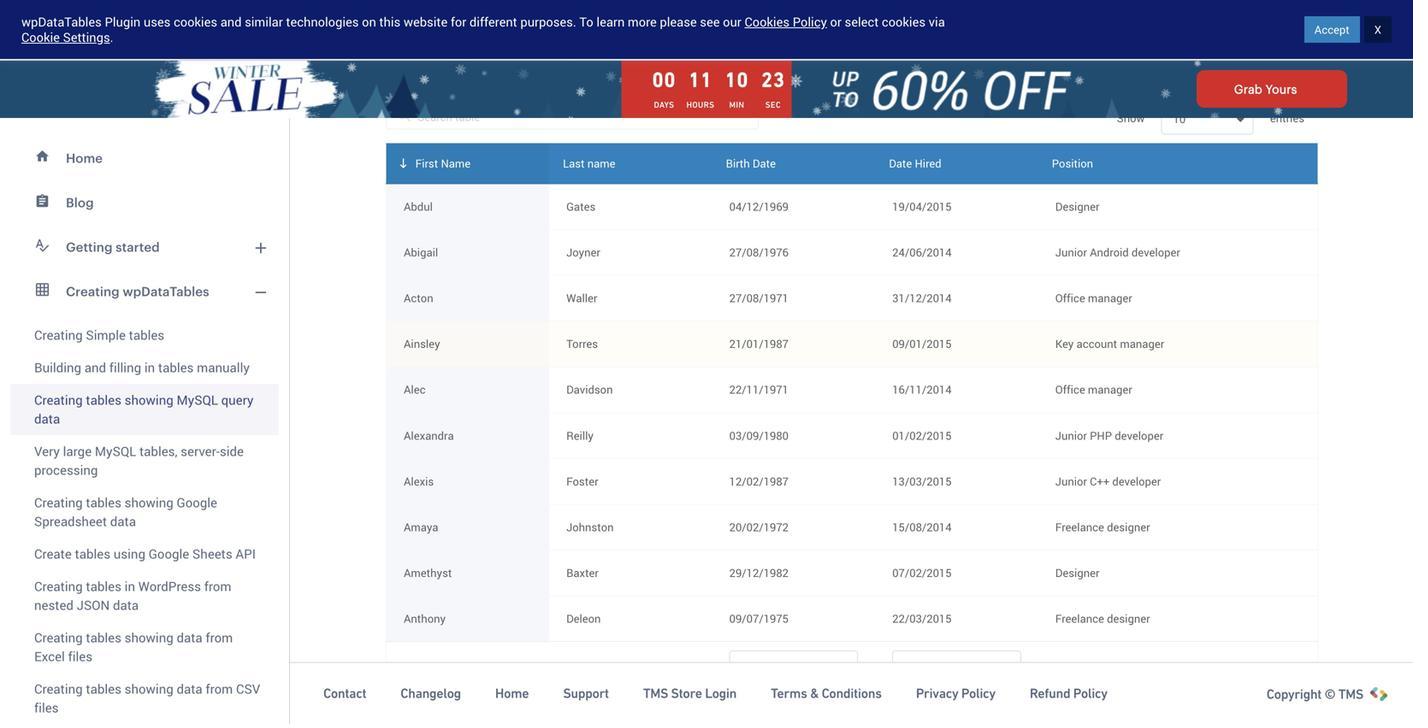 Task type: describe. For each thing, give the bounding box(es) containing it.
last name
[[563, 156, 616, 171]]

To text field
[[730, 686, 858, 717]]

tutorial.
[[791, 11, 836, 24]]

started
[[1308, 22, 1348, 38]]

2 nothing selected button from the left
[[1069, 670, 1300, 701]]

junior c++ developer
[[1056, 474, 1161, 489]]

tables for creating tables showing mysql query data
[[86, 391, 121, 409]]

23
[[762, 68, 785, 92]]

days
[[654, 100, 675, 110]]

2 nothing selected from the left
[[1069, 677, 1154, 693]]

data inside the creating tables showing data from excel files
[[177, 629, 203, 647]]

server-
[[181, 443, 220, 460]]

designer for 07/02/2015
[[1056, 566, 1100, 581]]

refund policy
[[1030, 686, 1108, 702]]

junior php developer
[[1056, 428, 1164, 443]]

on
[[362, 13, 376, 30]]

x button
[[1365, 16, 1392, 43]]

get started link
[[1238, 9, 1397, 50]]

1 the from the left
[[441, 11, 460, 24]]

creating tables in wordpress from nested json data link
[[10, 571, 279, 622]]

0 horizontal spatial tms
[[643, 686, 668, 702]]

using
[[114, 546, 145, 563]]

key
[[1056, 336, 1074, 352]]

create tables using google sheets api
[[34, 546, 256, 563]]

by-
[[745, 11, 763, 24]]

name
[[588, 156, 616, 171]]

get started
[[1287, 22, 1348, 38]]

more
[[628, 13, 657, 30]]

php
[[1090, 428, 1112, 443]]

waller
[[567, 291, 598, 306]]

building and filling in tables manually
[[34, 359, 250, 377]]

create
[[34, 546, 72, 563]]

11
[[689, 68, 713, 92]]

15/08/2014
[[893, 520, 952, 535]]

deleon
[[567, 611, 601, 627]]

plugin
[[105, 13, 141, 30]]

manually
[[197, 359, 250, 377]]

13/03/2015
[[893, 474, 952, 489]]

google for using
[[149, 546, 189, 563]]

processing
[[34, 462, 98, 479]]

2 selected from the left
[[1112, 677, 1154, 693]]

freelance designer for 22/03/2015
[[1056, 611, 1151, 627]]

large
[[63, 443, 92, 460]]

Search form search field
[[360, 18, 934, 41]]

.
[[110, 29, 113, 46]]

let's create the table first, as demonstrated in the following step-by-step tutorial.
[[372, 11, 836, 24]]

files for creating tables showing data from excel files
[[68, 648, 92, 666]]

uses
[[144, 13, 171, 30]]

ainsley
[[404, 336, 440, 352]]

developer for junior c++ developer
[[1113, 474, 1161, 489]]

wpdatatables inside wpdatatables plugin uses cookies and similar technologies on this website for different purposes. to learn more please see our cookies policy or select cookies via cookie settings .
[[21, 13, 102, 30]]

0 vertical spatial in
[[624, 11, 634, 24]]

spreadsheet
[[34, 513, 107, 531]]

data inside creating tables in wordpress from nested json data
[[113, 597, 139, 614]]

office for 16/11/2014
[[1056, 382, 1086, 398]]

tables for creating tables showing google spreadsheet data
[[86, 494, 121, 512]]

1 horizontal spatial tms
[[1339, 687, 1364, 703]]

creating wpdatatables link
[[10, 270, 279, 314]]

started
[[116, 240, 160, 255]]

torres
[[567, 336, 598, 352]]

alexandra
[[404, 428, 454, 443]]

1 vertical spatial manager
[[1120, 336, 1165, 352]]

wordpress
[[138, 578, 201, 596]]

19/04/2015
[[893, 199, 952, 214]]

files for creating tables showing data from csv files
[[34, 700, 59, 717]]

building and filling in tables manually link
[[10, 352, 279, 384]]

designer for 22/03/2015
[[1107, 611, 1151, 627]]

designer for 19/04/2015
[[1056, 199, 1100, 214]]

contact link
[[323, 686, 366, 703]]

x
[[1375, 22, 1382, 37]]

creating tables showing data from excel files
[[34, 629, 233, 666]]

showing for creating tables showing data from csv files
[[125, 681, 173, 698]]

creating tables showing google spreadsheet data
[[34, 494, 217, 531]]

developer for junior php developer
[[1115, 428, 1164, 443]]

tables for creating tables showing data from csv files
[[86, 681, 121, 698]]

nothing for 2nd nothing selected button from the left
[[1069, 677, 1109, 693]]

creating for creating wpdatatables
[[66, 284, 120, 299]]

1 vertical spatial home link
[[495, 686, 529, 703]]

privacy policy
[[916, 686, 996, 702]]

first name for first name: activate to sort column descending element
[[416, 156, 471, 171]]

please
[[660, 13, 697, 30]]

grab
[[1235, 82, 1263, 96]]

data inside creating tables showing mysql query data
[[34, 410, 60, 428]]

showing for creating tables showing mysql query data
[[125, 391, 173, 409]]

tables inside creating simple tables link
[[129, 326, 164, 344]]

tms store login
[[643, 686, 737, 702]]

getting started
[[66, 240, 160, 255]]

foster
[[567, 474, 599, 489]]

date hired: activate to sort column ascending element
[[876, 143, 1039, 184]]

alec
[[404, 382, 426, 398]]

creating simple tables link
[[10, 314, 279, 352]]

accept
[[1315, 22, 1350, 37]]

mysql inside very large mysql tables, server-side processing
[[95, 443, 136, 460]]

birth
[[726, 156, 750, 171]]

to
[[580, 13, 594, 30]]

0 horizontal spatial home
[[66, 151, 103, 166]]

acton
[[404, 291, 434, 306]]

22/11/1971
[[730, 382, 789, 398]]

from for creating tables in wordpress from nested json data
[[204, 578, 232, 596]]

very
[[34, 443, 60, 460]]

similar
[[245, 13, 283, 30]]

alexis
[[404, 474, 434, 489]]

data inside creating tables showing google spreadsheet data
[[110, 513, 136, 531]]

first for 'first name' button
[[445, 675, 470, 691]]

developer for junior android developer
[[1132, 245, 1181, 260]]

27/08/1976
[[730, 245, 789, 260]]

google for showing
[[177, 494, 217, 512]]

website
[[404, 13, 448, 30]]

data inside creating tables showing data from csv files
[[177, 681, 203, 698]]

1 selected from the left
[[623, 677, 665, 693]]

birth date
[[726, 156, 776, 171]]

wpdatatables - tables and charts manager wordpress plugin image
[[17, 15, 181, 45]]

designer for 15/08/2014
[[1107, 520, 1151, 535]]

login
[[705, 686, 737, 702]]

freelance for 22/03/2015
[[1056, 611, 1105, 627]]

cookies policy link
[[745, 13, 827, 30]]

24/06/2014
[[893, 245, 952, 260]]

table
[[463, 11, 492, 24]]

and inside wpdatatables plugin uses cookies and similar technologies on this website for different purposes. to learn more please see our cookies policy or select cookies via cookie settings .
[[221, 13, 242, 30]]

in inside creating tables in wordpress from nested json data
[[125, 578, 135, 596]]

1 vertical spatial home
[[495, 686, 529, 702]]

yours
[[1266, 82, 1298, 96]]

create tables using google sheets api link
[[10, 538, 279, 571]]

changelog
[[401, 686, 461, 702]]



Task type: vqa. For each thing, say whether or not it's contained in the screenshot.


Task type: locate. For each thing, give the bounding box(es) containing it.
the
[[441, 11, 460, 24], [637, 11, 656, 24]]

0 vertical spatial developer
[[1132, 245, 1181, 260]]

©
[[1325, 687, 1336, 703]]

files inside creating tables showing data from csv files
[[34, 700, 59, 717]]

manager for 31/12/2014
[[1088, 291, 1133, 306]]

office
[[1056, 291, 1086, 306], [1056, 382, 1086, 398]]

tables inside creating tables showing mysql query data
[[86, 391, 121, 409]]

0 vertical spatial junior
[[1056, 245, 1088, 260]]

settings
[[63, 29, 110, 46]]

1 designer from the top
[[1056, 199, 1100, 214]]

wpdatatables plugin uses cookies and similar technologies on this website for different purposes. to learn more please see our cookies policy or select cookies via cookie settings .
[[21, 13, 945, 46]]

selected
[[623, 677, 665, 693], [1112, 677, 1154, 693]]

0 horizontal spatial mysql
[[95, 443, 136, 460]]

manager right account
[[1120, 336, 1165, 352]]

name for 'first name' button
[[473, 675, 504, 691]]

freelance designer down c++
[[1056, 520, 1151, 535]]

excel
[[34, 648, 65, 666]]

csv
[[236, 681, 260, 698]]

1 vertical spatial office manager
[[1056, 382, 1133, 398]]

junior for junior php developer
[[1056, 428, 1088, 443]]

from for creating tables showing data from csv files
[[206, 681, 233, 698]]

3 showing from the top
[[125, 629, 173, 647]]

learn
[[597, 13, 625, 30]]

From text field
[[730, 651, 858, 682]]

1 horizontal spatial files
[[68, 648, 92, 666]]

4 showing from the top
[[125, 681, 173, 698]]

tables inside creating tables showing google spreadsheet data
[[86, 494, 121, 512]]

To text field
[[893, 686, 1022, 717]]

data down wordpress on the left
[[177, 629, 203, 647]]

mysql left query
[[177, 391, 218, 409]]

and left filling
[[85, 359, 106, 377]]

0 horizontal spatial files
[[34, 700, 59, 717]]

2 freelance from the top
[[1056, 611, 1105, 627]]

0 horizontal spatial policy
[[793, 13, 827, 30]]

1 horizontal spatial mysql
[[177, 391, 218, 409]]

showing inside the creating tables showing data from excel files
[[125, 629, 173, 647]]

1 vertical spatial 10
[[1174, 111, 1186, 127]]

wpdatatables up creating simple tables link
[[123, 284, 209, 299]]

creating tables showing data from csv files
[[34, 681, 260, 717]]

freelance for 15/08/2014
[[1056, 520, 1105, 535]]

0 horizontal spatial and
[[85, 359, 106, 377]]

0 horizontal spatial nothing selected
[[580, 677, 665, 693]]

home up blog
[[66, 151, 103, 166]]

21/01/1987
[[730, 336, 789, 352]]

office manager down account
[[1056, 382, 1133, 398]]

birth date: activate to sort column ascending element
[[713, 143, 876, 184]]

1 vertical spatial developer
[[1115, 428, 1164, 443]]

2 the from the left
[[637, 11, 656, 24]]

show
[[1117, 110, 1148, 126]]

junior left the php
[[1056, 428, 1088, 443]]

in right filling
[[144, 359, 155, 377]]

2 showing from the top
[[125, 494, 173, 512]]

1 vertical spatial wpdatatables
[[123, 284, 209, 299]]

creating up excel
[[34, 629, 83, 647]]

creating tables showing mysql query data
[[34, 391, 254, 428]]

wpdatatables
[[21, 13, 102, 30], [123, 284, 209, 299]]

creating for creating simple tables
[[34, 326, 83, 344]]

0 horizontal spatial nothing
[[580, 677, 620, 693]]

first for first name: activate to sort column descending element
[[416, 156, 438, 171]]

tables for creating tables in wordpress from nested json data
[[86, 578, 121, 596]]

0 vertical spatial wpdatatables
[[21, 13, 102, 30]]

07/02/2015
[[893, 566, 952, 581]]

1 horizontal spatial first
[[445, 675, 470, 691]]

let's
[[372, 11, 398, 24]]

creating inside the creating tables showing data from excel files
[[34, 629, 83, 647]]

1 showing from the top
[[125, 391, 173, 409]]

getting started link
[[10, 225, 279, 270]]

from for creating tables showing data from excel files
[[206, 629, 233, 647]]

developer right the php
[[1115, 428, 1164, 443]]

1 horizontal spatial home link
[[495, 686, 529, 703]]

data left csv
[[177, 681, 203, 698]]

name inside button
[[473, 675, 504, 691]]

0 horizontal spatial home link
[[10, 136, 279, 181]]

data up very
[[34, 410, 60, 428]]

data right json
[[113, 597, 139, 614]]

1 horizontal spatial the
[[637, 11, 656, 24]]

0 horizontal spatial in
[[125, 578, 135, 596]]

creating up nested at the bottom
[[34, 578, 83, 596]]

first name: activate to sort column descending element
[[386, 143, 549, 184]]

1 vertical spatial files
[[34, 700, 59, 717]]

1 junior from the top
[[1056, 245, 1088, 260]]

showing inside creating tables showing google spreadsheet data
[[125, 494, 173, 512]]

1 vertical spatial first
[[445, 675, 470, 691]]

tables inside creating tables showing data from csv files
[[86, 681, 121, 698]]

1 designer from the top
[[1107, 520, 1151, 535]]

0 vertical spatial freelance designer
[[1056, 520, 1151, 535]]

office manager for 16/11/2014
[[1056, 382, 1133, 398]]

files down excel
[[34, 700, 59, 717]]

0 horizontal spatial name
[[441, 156, 471, 171]]

0 vertical spatial designer
[[1056, 199, 1100, 214]]

google down server-
[[177, 494, 217, 512]]

policy right refund
[[1074, 686, 1108, 702]]

and left similar at the top left
[[221, 13, 242, 30]]

home left support link
[[495, 686, 529, 702]]

0 horizontal spatial selected
[[623, 677, 665, 693]]

select
[[845, 13, 879, 30]]

support
[[563, 686, 609, 702]]

name for first name: activate to sort column descending element
[[441, 156, 471, 171]]

the left table
[[441, 11, 460, 24]]

first name down anthony
[[442, 675, 504, 691]]

1 vertical spatial designer
[[1107, 611, 1151, 627]]

tables down json
[[86, 629, 121, 647]]

0 vertical spatial 10
[[725, 68, 749, 92]]

showing inside creating tables showing data from csv files
[[125, 681, 173, 698]]

showing for creating tables showing data from excel files
[[125, 629, 173, 647]]

1 horizontal spatial in
[[144, 359, 155, 377]]

junior left c++
[[1056, 474, 1088, 489]]

creating up "spreadsheet"
[[34, 494, 83, 512]]

creating inside creating tables in wordpress from nested json data
[[34, 578, 83, 596]]

showing down very large mysql tables, server-side processing link on the bottom left
[[125, 494, 173, 512]]

1 vertical spatial in
[[144, 359, 155, 377]]

creating down excel
[[34, 681, 83, 698]]

0 vertical spatial from
[[204, 578, 232, 596]]

0 vertical spatial first
[[416, 156, 438, 171]]

tables up "spreadsheet"
[[86, 494, 121, 512]]

purposes.
[[521, 13, 577, 30]]

freelance up refund policy
[[1056, 611, 1105, 627]]

10 up position: activate to sort column ascending element
[[1174, 111, 1186, 127]]

0 vertical spatial files
[[68, 648, 92, 666]]

29/12/1982
[[730, 566, 789, 581]]

1 horizontal spatial nothing selected
[[1069, 677, 1154, 693]]

10
[[725, 68, 749, 92], [1174, 111, 1186, 127]]

policy left or
[[793, 13, 827, 30]]

1 horizontal spatial wpdatatables
[[123, 284, 209, 299]]

policy inside wpdatatables plugin uses cookies and similar technologies on this website for different purposes. to learn more please see our cookies policy or select cookies via cookie settings .
[[793, 13, 827, 30]]

2 nothing from the left
[[1069, 677, 1109, 693]]

3 junior from the top
[[1056, 474, 1088, 489]]

policy for refund policy
[[1074, 686, 1108, 702]]

0 vertical spatial office manager
[[1056, 291, 1133, 306]]

showing inside creating tables showing mysql query data
[[125, 391, 173, 409]]

junior left android
[[1056, 245, 1088, 260]]

min
[[730, 100, 745, 110]]

tables down filling
[[86, 391, 121, 409]]

creating
[[66, 284, 120, 299], [34, 326, 83, 344], [34, 391, 83, 409], [34, 494, 83, 512], [34, 578, 83, 596], [34, 629, 83, 647], [34, 681, 83, 698]]

google inside 'link'
[[149, 546, 189, 563]]

1 office from the top
[[1056, 291, 1086, 306]]

files
[[68, 648, 92, 666], [34, 700, 59, 717]]

creating down building
[[34, 391, 83, 409]]

1 horizontal spatial selected
[[1112, 677, 1154, 693]]

1 vertical spatial mysql
[[95, 443, 136, 460]]

tables for creating tables showing data from excel files
[[86, 629, 121, 647]]

10 up min
[[725, 68, 749, 92]]

0 vertical spatial home
[[66, 151, 103, 166]]

1 vertical spatial first name
[[442, 675, 504, 691]]

office manager up account
[[1056, 291, 1133, 306]]

0 horizontal spatial cookies
[[174, 13, 217, 30]]

tms store login link
[[643, 686, 737, 703]]

for
[[451, 13, 467, 30]]

tables inside building and filling in tables manually link
[[158, 359, 194, 377]]

cookies right the uses
[[174, 13, 217, 30]]

1 vertical spatial freelance designer
[[1056, 611, 1151, 627]]

0 horizontal spatial first
[[416, 156, 438, 171]]

demonstrated
[[540, 11, 621, 24]]

1 vertical spatial junior
[[1056, 428, 1088, 443]]

0 vertical spatial designer
[[1107, 520, 1151, 535]]

date left hired
[[889, 156, 912, 171]]

tables up json
[[86, 578, 121, 596]]

creating up building
[[34, 326, 83, 344]]

0 horizontal spatial date
[[753, 156, 776, 171]]

1 date from the left
[[753, 156, 776, 171]]

2 vertical spatial developer
[[1113, 474, 1161, 489]]

first,
[[495, 11, 521, 24]]

date right 'birth'
[[753, 156, 776, 171]]

data up using
[[110, 513, 136, 531]]

first name up abdul
[[416, 156, 471, 171]]

09/01/2015
[[893, 336, 952, 352]]

creating for creating tables showing data from csv files
[[34, 681, 83, 698]]

from inside the creating tables showing data from excel files
[[206, 629, 233, 647]]

from inside creating tables showing data from csv files
[[206, 681, 233, 698]]

1 vertical spatial office
[[1056, 382, 1086, 398]]

0 vertical spatial name
[[441, 156, 471, 171]]

1 horizontal spatial cookies
[[882, 13, 926, 30]]

wpdatatables left .
[[21, 13, 102, 30]]

tables up building and filling in tables manually link
[[129, 326, 164, 344]]

2 vertical spatial from
[[206, 681, 233, 698]]

support link
[[563, 686, 609, 703]]

reilly
[[567, 428, 594, 443]]

tables
[[129, 326, 164, 344], [158, 359, 194, 377], [86, 391, 121, 409], [86, 494, 121, 512], [75, 546, 110, 563], [86, 578, 121, 596], [86, 629, 121, 647], [86, 681, 121, 698]]

1 vertical spatial and
[[85, 359, 106, 377]]

files right excel
[[68, 648, 92, 666]]

first name inside first name: activate to sort column descending element
[[416, 156, 471, 171]]

freelance down c++
[[1056, 520, 1105, 535]]

office manager
[[1056, 291, 1133, 306], [1056, 382, 1133, 398]]

creating inside creating tables showing mysql query data
[[34, 391, 83, 409]]

office up key
[[1056, 291, 1086, 306]]

tables inside create tables using google sheets api 'link'
[[75, 546, 110, 563]]

baxter
[[567, 566, 599, 581]]

google up wordpress on the left
[[149, 546, 189, 563]]

key account manager
[[1056, 336, 1165, 352]]

31/12/2014
[[893, 291, 952, 306]]

0 vertical spatial first name
[[416, 156, 471, 171]]

filling
[[109, 359, 141, 377]]

2 junior from the top
[[1056, 428, 1088, 443]]

freelance designer for 15/08/2014
[[1056, 520, 1151, 535]]

first name for 'first name' button
[[442, 675, 504, 691]]

accept button
[[1305, 16, 1360, 43]]

manager for 16/11/2014
[[1088, 382, 1133, 398]]

tms right ©
[[1339, 687, 1364, 703]]

1 horizontal spatial 10
[[1174, 111, 1186, 127]]

position: activate to sort column ascending element
[[1039, 143, 1318, 184]]

manager up key account manager
[[1088, 291, 1133, 306]]

creating for creating tables showing mysql query data
[[34, 391, 83, 409]]

refund
[[1030, 686, 1071, 702]]

1 vertical spatial from
[[206, 629, 233, 647]]

creating up creating simple tables
[[66, 284, 120, 299]]

the left the please
[[637, 11, 656, 24]]

1 nothing selected button from the left
[[580, 670, 695, 701]]

mysql
[[177, 391, 218, 409], [95, 443, 136, 460]]

1 vertical spatial designer
[[1056, 566, 1100, 581]]

google inside creating tables showing google spreadsheet data
[[177, 494, 217, 512]]

0 vertical spatial mysql
[[177, 391, 218, 409]]

office down key
[[1056, 382, 1086, 398]]

showing down creating tables in wordpress from nested json data link
[[125, 629, 173, 647]]

2 horizontal spatial in
[[624, 11, 634, 24]]

mysql inside creating tables showing mysql query data
[[177, 391, 218, 409]]

home link up blog
[[10, 136, 279, 181]]

developer right android
[[1132, 245, 1181, 260]]

junior for junior c++ developer
[[1056, 474, 1088, 489]]

hired
[[915, 156, 942, 171]]

see
[[700, 13, 720, 30]]

2 cookies from the left
[[882, 13, 926, 30]]

creating inside creating tables showing data from csv files
[[34, 681, 83, 698]]

0 horizontal spatial the
[[441, 11, 460, 24]]

27/08/1971
[[730, 291, 789, 306]]

first up abdul
[[416, 156, 438, 171]]

1 office manager from the top
[[1056, 291, 1133, 306]]

office for 31/12/2014
[[1056, 291, 1086, 306]]

home link left support link
[[495, 686, 529, 703]]

data
[[34, 410, 60, 428], [110, 513, 136, 531], [113, 597, 139, 614], [177, 629, 203, 647], [177, 681, 203, 698]]

tables left using
[[75, 546, 110, 563]]

2 date from the left
[[889, 156, 912, 171]]

20/02/1972
[[730, 520, 789, 535]]

nothing
[[580, 677, 620, 693], [1069, 677, 1109, 693]]

0 vertical spatial office
[[1056, 291, 1086, 306]]

showing down building and filling in tables manually link
[[125, 391, 173, 409]]

nested
[[34, 597, 74, 614]]

2 office from the top
[[1056, 382, 1086, 398]]

developer right c++
[[1113, 474, 1161, 489]]

1 vertical spatial name
[[473, 675, 504, 691]]

selected right refund policy
[[1112, 677, 1154, 693]]

tables down creating simple tables link
[[158, 359, 194, 377]]

mysql right large
[[95, 443, 136, 460]]

grab yours link
[[1197, 70, 1348, 108]]

2 designer from the top
[[1107, 611, 1151, 627]]

creating tables showing data from excel files link
[[10, 622, 279, 673]]

2 vertical spatial in
[[125, 578, 135, 596]]

hours
[[687, 100, 715, 110]]

From text field
[[893, 651, 1022, 682]]

tables,
[[139, 443, 178, 460]]

first down anthony
[[445, 675, 470, 691]]

2 vertical spatial junior
[[1056, 474, 1088, 489]]

22/03/2015
[[893, 611, 952, 627]]

creating inside creating tables showing google spreadsheet data
[[34, 494, 83, 512]]

junior android developer
[[1056, 245, 1181, 260]]

tables inside the creating tables showing data from excel files
[[86, 629, 121, 647]]

0 vertical spatial google
[[177, 494, 217, 512]]

nothing for first nothing selected button from the left
[[580, 677, 620, 693]]

1 horizontal spatial home
[[495, 686, 529, 702]]

1 vertical spatial google
[[149, 546, 189, 563]]

showing down creating tables showing data from excel files link
[[125, 681, 173, 698]]

gates
[[567, 199, 596, 214]]

files inside the creating tables showing data from excel files
[[68, 648, 92, 666]]

copyright
[[1267, 687, 1322, 703]]

2 designer from the top
[[1056, 566, 1100, 581]]

in right to
[[624, 11, 634, 24]]

first inside first name: activate to sort column descending element
[[416, 156, 438, 171]]

0 vertical spatial freelance
[[1056, 520, 1105, 535]]

c++
[[1090, 474, 1110, 489]]

1 nothing from the left
[[580, 677, 620, 693]]

1 cookies from the left
[[174, 13, 217, 30]]

01/02/2015
[[893, 428, 952, 443]]

0 vertical spatial and
[[221, 13, 242, 30]]

freelance designer up refund policy 'link'
[[1056, 611, 1151, 627]]

1 freelance from the top
[[1056, 520, 1105, 535]]

manager down key account manager
[[1088, 382, 1133, 398]]

tms
[[643, 686, 668, 702], [1339, 687, 1364, 703]]

cookies left the via
[[882, 13, 926, 30]]

2 freelance designer from the top
[[1056, 611, 1151, 627]]

creating for creating tables in wordpress from nested json data
[[34, 578, 83, 596]]

1 nothing selected from the left
[[580, 677, 665, 693]]

1 horizontal spatial name
[[473, 675, 504, 691]]

office manager for 31/12/2014
[[1056, 291, 1133, 306]]

0 horizontal spatial 10
[[725, 68, 749, 92]]

first inside 'first name' button
[[445, 675, 470, 691]]

0 horizontal spatial wpdatatables
[[21, 13, 102, 30]]

1 horizontal spatial and
[[221, 13, 242, 30]]

creating wpdatatables
[[66, 284, 209, 299]]

tables down the creating tables showing data from excel files
[[86, 681, 121, 698]]

junior
[[1056, 245, 1088, 260], [1056, 428, 1088, 443], [1056, 474, 1088, 489]]

get
[[1287, 22, 1305, 38]]

policy inside 'link'
[[1074, 686, 1108, 702]]

2 vertical spatial manager
[[1088, 382, 1133, 398]]

terms & conditions
[[771, 686, 882, 702]]

in down using
[[125, 578, 135, 596]]

joyner
[[567, 245, 601, 260]]

0 vertical spatial home link
[[10, 136, 279, 181]]

privacy policy link
[[916, 686, 996, 703]]

junior for junior android developer
[[1056, 245, 1088, 260]]

0 vertical spatial manager
[[1088, 291, 1133, 306]]

1 horizontal spatial nothing
[[1069, 677, 1109, 693]]

wpdatatables inside creating wpdatatables link
[[123, 284, 209, 299]]

2 horizontal spatial policy
[[1074, 686, 1108, 702]]

amethyst
[[404, 566, 452, 581]]

technologies
[[286, 13, 359, 30]]

following
[[659, 11, 712, 24]]

first name inside 'first name' button
[[442, 675, 504, 691]]

api
[[236, 546, 256, 563]]

1 horizontal spatial policy
[[962, 686, 996, 702]]

1 horizontal spatial nothing selected button
[[1069, 670, 1300, 701]]

policy down from text field
[[962, 686, 996, 702]]

2 office manager from the top
[[1056, 382, 1133, 398]]

different
[[470, 13, 517, 30]]

last name: activate to sort column ascending element
[[549, 143, 713, 184]]

policy for privacy policy
[[962, 686, 996, 702]]

1 freelance designer from the top
[[1056, 520, 1151, 535]]

tables for create tables using google sheets api
[[75, 546, 110, 563]]

print
[[421, 70, 447, 86]]

tables inside creating tables in wordpress from nested json data
[[86, 578, 121, 596]]

blog link
[[10, 181, 279, 225]]

0 horizontal spatial nothing selected button
[[580, 670, 695, 701]]

selected left store
[[623, 677, 665, 693]]

json
[[77, 597, 110, 614]]

creating for creating tables showing google spreadsheet data
[[34, 494, 83, 512]]

1 vertical spatial freelance
[[1056, 611, 1105, 627]]

account
[[1077, 336, 1118, 352]]

tms left store
[[643, 686, 668, 702]]

10 inside button
[[1174, 111, 1186, 127]]

1 horizontal spatial date
[[889, 156, 912, 171]]

showing for creating tables showing google spreadsheet data
[[125, 494, 173, 512]]

from inside creating tables in wordpress from nested json data
[[204, 578, 232, 596]]

creating for creating tables showing data from excel files
[[34, 629, 83, 647]]



